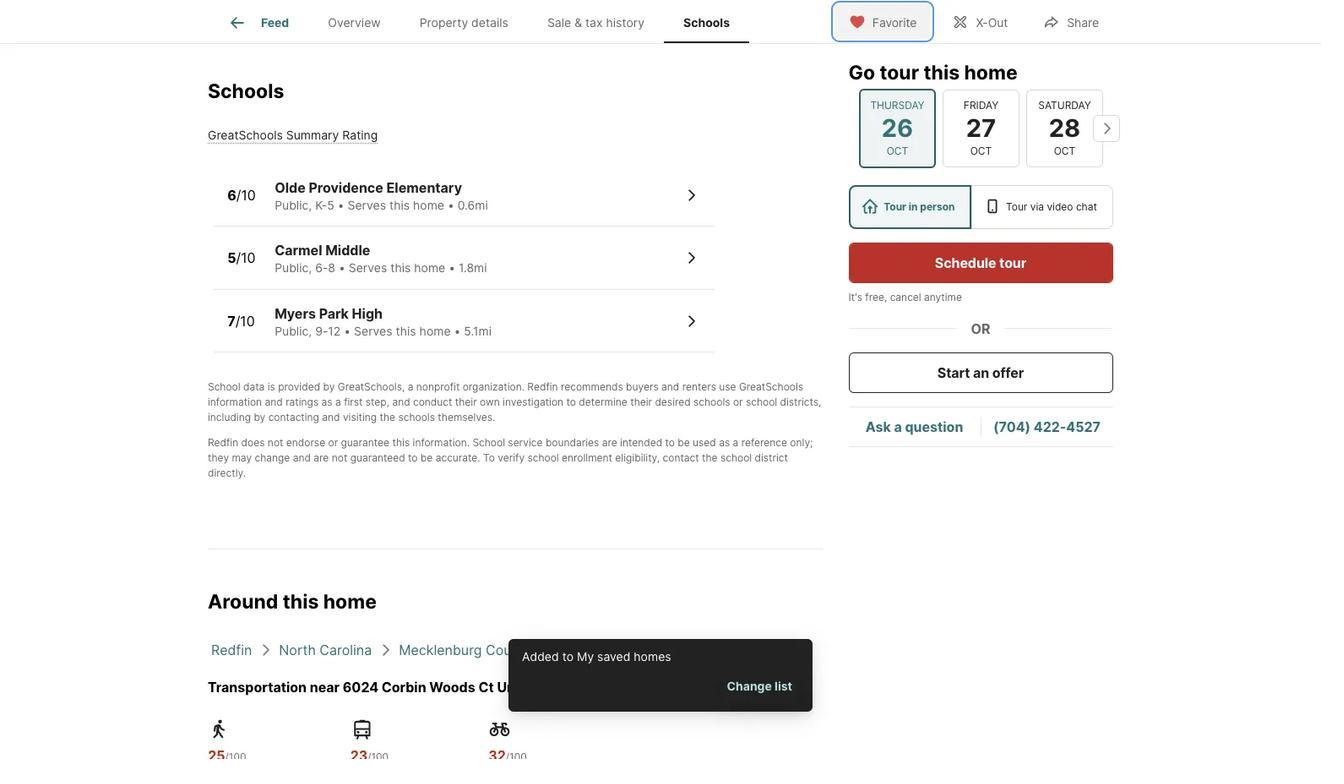 Task type: vqa. For each thing, say whether or not it's contained in the screenshot.


Task type: describe. For each thing, give the bounding box(es) containing it.
unit
[[497, 679, 525, 696]]

and inside the school service boundaries are intended to be used as a reference only; they may change and are not
[[293, 452, 311, 464]]

public, for olde
[[275, 198, 312, 212]]

service
[[508, 436, 543, 449]]

1 horizontal spatial schools
[[694, 396, 731, 409]]

8
[[328, 261, 336, 275]]

middle
[[326, 242, 371, 259]]

schedule tour button
[[849, 243, 1114, 283]]

0 horizontal spatial schools
[[398, 411, 435, 424]]

1.8mi
[[459, 261, 487, 275]]

start
[[938, 364, 971, 381]]

first step, and conduct their own investigation to determine their desired schools or school districts, including by contacting and visiting the schools themselves.
[[208, 396, 822, 424]]

school down "reference" at the bottom right
[[721, 452, 752, 464]]

6-
[[315, 261, 328, 275]]

or
[[972, 320, 991, 337]]

does
[[241, 436, 265, 449]]

property details tab
[[400, 3, 528, 43]]

redfin for redfin does not endorse or guarantee this information.
[[208, 436, 239, 449]]

thursday 26 oct
[[871, 99, 925, 157]]

share button
[[1030, 4, 1114, 38]]

contacting
[[268, 411, 319, 424]]

to
[[483, 452, 495, 464]]

tax
[[586, 15, 603, 30]]

county
[[486, 642, 532, 659]]

this inside myers park high public, 9-12 • serves this home • 5.1mi
[[396, 324, 416, 338]]

change
[[255, 452, 290, 464]]

0 vertical spatial by
[[323, 381, 335, 393]]

be inside guaranteed to be accurate. to verify school enrollment eligibility, contact the school district directly.
[[421, 452, 433, 464]]

serves for elementary
[[348, 198, 386, 212]]

go tour this home
[[849, 61, 1019, 85]]

0 horizontal spatial 5
[[227, 249, 236, 266]]

added
[[522, 649, 559, 663]]

information.
[[413, 436, 470, 449]]

this inside olde providence elementary public, k-5 • serves this home • 0.6mi
[[390, 198, 410, 212]]

they
[[208, 452, 229, 464]]

, a nonprofit organization. redfin recommends buyers and renters use greatschools information and ratings as a
[[208, 381, 804, 409]]

in
[[910, 200, 919, 213]]

0.6mi
[[458, 198, 488, 212]]

1 horizontal spatial greatschools
[[338, 381, 402, 393]]

ask a question
[[866, 419, 964, 436]]

history
[[606, 15, 645, 30]]

themselves.
[[438, 411, 496, 424]]

an
[[974, 364, 990, 381]]

next image
[[1094, 115, 1121, 142]]

feed link
[[227, 13, 289, 33]]

home inside olde providence elementary public, k-5 • serves this home • 0.6mi
[[413, 198, 445, 212]]

x-out
[[977, 15, 1009, 29]]

alert containing added to my saved homes
[[509, 639, 813, 712]]

a inside the school service boundaries are intended to be used as a reference only; they may change and are not
[[733, 436, 739, 449]]

public, for myers
[[275, 324, 312, 338]]

0 horizontal spatial schools
[[208, 80, 284, 103]]

buyers
[[626, 381, 659, 393]]

home up carolina
[[324, 590, 377, 614]]

guarantee
[[341, 436, 390, 449]]

video
[[1048, 200, 1074, 213]]

share
[[1068, 15, 1100, 29]]

provided
[[278, 381, 320, 393]]

guaranteed to be accurate. to verify school enrollment eligibility, contact the school district directly.
[[208, 452, 788, 480]]

friday
[[964, 99, 999, 111]]

schedule tour
[[936, 254, 1028, 271]]

sale & tax history tab
[[528, 3, 664, 43]]

district
[[755, 452, 788, 464]]

and down is
[[265, 396, 283, 409]]

overview
[[328, 15, 381, 30]]

1 their from the left
[[455, 396, 477, 409]]

schools inside tab
[[684, 15, 730, 30]]

transportation
[[208, 679, 307, 696]]

data
[[243, 381, 265, 393]]

go
[[849, 61, 876, 85]]

redfin for redfin
[[211, 642, 252, 659]]

7
[[227, 312, 236, 329]]

/10 for 5
[[236, 249, 256, 266]]

a right ask
[[895, 419, 903, 436]]

or inside first step, and conduct their own investigation to determine their desired schools or school districts, including by contacting and visiting the schools themselves.
[[734, 396, 743, 409]]

tour via video chat option
[[973, 185, 1114, 229]]

be inside the school service boundaries are intended to be used as a reference only; they may change and are not
[[678, 436, 690, 449]]

providence
[[309, 179, 384, 196]]

greatschools summary rating link
[[208, 128, 378, 142]]

feed
[[261, 15, 289, 30]]

north carolina
[[279, 642, 372, 659]]

to inside guaranteed to be accurate. to verify school enrollment eligibility, contact the school district directly.
[[408, 452, 418, 464]]

corbin
[[382, 679, 427, 696]]

first
[[344, 396, 363, 409]]

6
[[227, 186, 236, 203]]

ct
[[479, 679, 494, 696]]

5 inside olde providence elementary public, k-5 • serves this home • 0.6mi
[[327, 198, 334, 212]]

redfin inside , a nonprofit organization. redfin recommends buyers and renters use greatschools information and ratings as a
[[528, 381, 558, 393]]

via
[[1031, 200, 1045, 213]]

• right 12
[[344, 324, 351, 338]]

to inside first step, and conduct their own investigation to determine their desired schools or school districts, including by contacting and visiting the schools themselves.
[[567, 396, 576, 409]]

transportation near 6024 corbin woods ct unit 10a
[[208, 679, 554, 696]]

6 /10
[[227, 186, 256, 203]]

park
[[319, 305, 349, 322]]

renters
[[683, 381, 717, 393]]

by inside first step, and conduct their own investigation to determine their desired schools or school districts, including by contacting and visiting the schools themselves.
[[254, 411, 266, 424]]

28
[[1050, 113, 1081, 143]]

• left 1.8mi
[[449, 261, 456, 275]]

x-
[[977, 15, 989, 29]]

list
[[775, 679, 793, 693]]

school inside first step, and conduct their own investigation to determine their desired schools or school districts, including by contacting and visiting the schools themselves.
[[746, 396, 778, 409]]

a right ","
[[408, 381, 414, 393]]

visiting
[[343, 411, 377, 424]]

my
[[577, 649, 594, 663]]

and up desired
[[662, 381, 680, 393]]

422-
[[1035, 419, 1067, 436]]

north
[[279, 642, 316, 659]]

olde providence elementary public, k-5 • serves this home • 0.6mi
[[275, 179, 488, 212]]

oct for 28
[[1055, 145, 1076, 157]]



Task type: locate. For each thing, give the bounding box(es) containing it.
1 vertical spatial schools
[[398, 411, 435, 424]]

start an offer button
[[849, 352, 1114, 393]]

not inside the school service boundaries are intended to be used as a reference only; they may change and are not
[[332, 452, 348, 464]]

as inside , a nonprofit organization. redfin recommends buyers and renters use greatschools information and ratings as a
[[322, 396, 333, 409]]

this up myers park high public, 9-12 • serves this home • 5.1mi
[[391, 261, 411, 275]]

oct for 27
[[971, 145, 993, 157]]

the down used
[[702, 452, 718, 464]]

carmel
[[275, 242, 322, 259]]

1 vertical spatial as
[[719, 436, 730, 449]]

1 public, from the top
[[275, 198, 312, 212]]

used
[[693, 436, 717, 449]]

0 horizontal spatial tour
[[881, 61, 920, 85]]

tour in person
[[885, 200, 956, 213]]

oct inside the friday 27 oct
[[971, 145, 993, 157]]

•
[[338, 198, 344, 212], [448, 198, 455, 212], [339, 261, 346, 275], [449, 261, 456, 275], [344, 324, 351, 338], [454, 324, 461, 338]]

0 vertical spatial not
[[268, 436, 284, 449]]

intended
[[620, 436, 663, 449]]

1 vertical spatial by
[[254, 411, 266, 424]]

/10 for 6
[[236, 186, 256, 203]]

to inside the school service boundaries are intended to be used as a reference only; they may change and are not
[[666, 436, 675, 449]]

the inside first step, and conduct their own investigation to determine their desired schools or school districts, including by contacting and visiting the schools themselves.
[[380, 411, 396, 424]]

serves inside olde providence elementary public, k-5 • serves this home • 0.6mi
[[348, 198, 386, 212]]

details
[[472, 15, 509, 30]]

2 their from the left
[[631, 396, 653, 409]]

home inside carmel middle public, 6-8 • serves this home • 1.8mi
[[414, 261, 446, 275]]

4527
[[1067, 419, 1102, 436]]

1 vertical spatial tour
[[1000, 254, 1028, 271]]

school up information
[[208, 381, 241, 393]]

and down endorse
[[293, 452, 311, 464]]

redfin
[[528, 381, 558, 393], [208, 436, 239, 449], [211, 642, 252, 659]]

oct down "26"
[[887, 145, 909, 157]]

/10 for 7
[[236, 312, 255, 329]]

1 horizontal spatial 5
[[327, 198, 334, 212]]

• left the 5.1mi
[[454, 324, 461, 338]]

tour for tour in person
[[885, 200, 907, 213]]

not down redfin does not endorse or guarantee this information.
[[332, 452, 348, 464]]

around this home
[[208, 590, 377, 614]]

this up guaranteed
[[393, 436, 410, 449]]

school left districts,
[[746, 396, 778, 409]]

schools
[[694, 396, 731, 409], [398, 411, 435, 424]]

determine
[[579, 396, 628, 409]]

tour left via
[[1007, 200, 1029, 213]]

schools down conduct
[[398, 411, 435, 424]]

verify
[[498, 452, 525, 464]]

1 tour from the left
[[885, 200, 907, 213]]

as right used
[[719, 436, 730, 449]]

tour right schedule
[[1000, 254, 1028, 271]]

may
[[232, 452, 252, 464]]

to down recommends
[[567, 396, 576, 409]]

greatschools up the step,
[[338, 381, 402, 393]]

this up thursday
[[925, 61, 961, 85]]

change
[[727, 679, 772, 693]]

by up does
[[254, 411, 266, 424]]

0 vertical spatial schools
[[694, 396, 731, 409]]

oct down the 27
[[971, 145, 993, 157]]

or
[[734, 396, 743, 409], [328, 436, 338, 449]]

greatschools inside , a nonprofit organization. redfin recommends buyers and renters use greatschools information and ratings as a
[[740, 381, 804, 393]]

0 vertical spatial schools
[[684, 15, 730, 30]]

saved
[[598, 649, 631, 663]]

to down information. at the bottom
[[408, 452, 418, 464]]

carolina
[[320, 642, 372, 659]]

this
[[925, 61, 961, 85], [390, 198, 410, 212], [391, 261, 411, 275], [396, 324, 416, 338], [393, 436, 410, 449], [283, 590, 319, 614]]

it's free, cancel anytime
[[849, 291, 963, 303]]

homes
[[634, 649, 672, 663]]

1 horizontal spatial by
[[323, 381, 335, 393]]

0 vertical spatial tour
[[881, 61, 920, 85]]

serves down the middle
[[349, 261, 387, 275]]

1 vertical spatial serves
[[349, 261, 387, 275]]

eligibility,
[[616, 452, 660, 464]]

ask a question link
[[866, 419, 964, 436]]

are down endorse
[[314, 452, 329, 464]]

None button
[[860, 89, 937, 168], [943, 89, 1020, 167], [1027, 89, 1104, 167], [860, 89, 937, 168], [943, 89, 1020, 167], [1027, 89, 1104, 167]]

directly.
[[208, 467, 246, 480]]

by right provided
[[323, 381, 335, 393]]

serves down high
[[354, 324, 393, 338]]

thursday
[[871, 99, 925, 111]]

0 horizontal spatial are
[[314, 452, 329, 464]]

serves inside myers park high public, 9-12 • serves this home • 5.1mi
[[354, 324, 393, 338]]

a left "reference" at the bottom right
[[733, 436, 739, 449]]

carmel middle public, 6-8 • serves this home • 1.8mi
[[275, 242, 487, 275]]

0 horizontal spatial by
[[254, 411, 266, 424]]

home left the 5.1mi
[[420, 324, 451, 338]]

by
[[323, 381, 335, 393], [254, 411, 266, 424]]

0 horizontal spatial their
[[455, 396, 477, 409]]

list box
[[849, 185, 1114, 229]]

2 public, from the top
[[275, 261, 312, 275]]

1 horizontal spatial oct
[[971, 145, 993, 157]]

a left first
[[336, 396, 341, 409]]

elementary
[[387, 179, 462, 196]]

public, down myers
[[275, 324, 312, 338]]

cancel
[[891, 291, 922, 303]]

or down use
[[734, 396, 743, 409]]

tour left in
[[885, 200, 907, 213]]

oct
[[887, 145, 909, 157], [971, 145, 993, 157], [1055, 145, 1076, 157]]

favorite
[[873, 15, 917, 29]]

5 down 6
[[227, 249, 236, 266]]

home down elementary
[[413, 198, 445, 212]]

serves for high
[[354, 324, 393, 338]]

0 vertical spatial as
[[322, 396, 333, 409]]

and up redfin does not endorse or guarantee this information.
[[322, 411, 340, 424]]

are up enrollment
[[602, 436, 618, 449]]

near
[[310, 679, 340, 696]]

around
[[208, 590, 278, 614]]

1 vertical spatial the
[[702, 452, 718, 464]]

districts,
[[781, 396, 822, 409]]

school for data
[[208, 381, 241, 393]]

/10 left myers
[[236, 312, 255, 329]]

5.1mi
[[464, 324, 492, 338]]

5 /10
[[227, 249, 256, 266]]

0 vertical spatial school
[[208, 381, 241, 393]]

tab list
[[208, 0, 763, 43]]

anytime
[[925, 291, 963, 303]]

tour
[[885, 200, 907, 213], [1007, 200, 1029, 213]]

greatschools summary rating
[[208, 128, 378, 142]]

tour for go
[[881, 61, 920, 85]]

to left my
[[563, 649, 574, 663]]

2 horizontal spatial greatschools
[[740, 381, 804, 393]]

home left 1.8mi
[[414, 261, 446, 275]]

2 vertical spatial serves
[[354, 324, 393, 338]]

0 vertical spatial are
[[602, 436, 618, 449]]

school inside the school service boundaries are intended to be used as a reference only; they may change and are not
[[473, 436, 505, 449]]

overview tab
[[309, 3, 400, 43]]

chat
[[1077, 200, 1098, 213]]

0 horizontal spatial the
[[380, 411, 396, 424]]

tab list containing feed
[[208, 0, 763, 43]]

mecklenburg county link
[[399, 642, 532, 659]]

oct for 26
[[887, 145, 909, 157]]

this down elementary
[[390, 198, 410, 212]]

and
[[662, 381, 680, 393], [265, 396, 283, 409], [393, 396, 410, 409], [322, 411, 340, 424], [293, 452, 311, 464]]

schools right history
[[684, 15, 730, 30]]

the inside guaranteed to be accurate. to verify school enrollment eligibility, contact the school district directly.
[[702, 452, 718, 464]]

2 tour from the left
[[1007, 200, 1029, 213]]

3 public, from the top
[[275, 324, 312, 338]]

tour inside button
[[1000, 254, 1028, 271]]

1 horizontal spatial the
[[702, 452, 718, 464]]

use
[[720, 381, 737, 393]]

oct inside thursday 26 oct
[[887, 145, 909, 157]]

2 vertical spatial public,
[[275, 324, 312, 338]]

1 horizontal spatial school
[[473, 436, 505, 449]]

3 oct from the left
[[1055, 145, 1076, 157]]

0 vertical spatial 5
[[327, 198, 334, 212]]

be down information. at the bottom
[[421, 452, 433, 464]]

serves inside carmel middle public, 6-8 • serves this home • 1.8mi
[[349, 261, 387, 275]]

property details
[[420, 15, 509, 30]]

as inside the school service boundaries are intended to be used as a reference only; they may change and are not
[[719, 436, 730, 449]]

1 horizontal spatial or
[[734, 396, 743, 409]]

0 horizontal spatial greatschools
[[208, 128, 283, 142]]

1 horizontal spatial not
[[332, 452, 348, 464]]

this up ","
[[396, 324, 416, 338]]

0 horizontal spatial as
[[322, 396, 333, 409]]

the down the step,
[[380, 411, 396, 424]]

0 vertical spatial or
[[734, 396, 743, 409]]

greatschools up districts,
[[740, 381, 804, 393]]

ratings
[[286, 396, 319, 409]]

information
[[208, 396, 262, 409]]

public, inside olde providence elementary public, k-5 • serves this home • 0.6mi
[[275, 198, 312, 212]]

tour via video chat
[[1007, 200, 1098, 213]]

recommends
[[561, 381, 624, 393]]

redfin up the investigation
[[528, 381, 558, 393]]

0 vertical spatial serves
[[348, 198, 386, 212]]

home
[[965, 61, 1019, 85], [413, 198, 445, 212], [414, 261, 446, 275], [420, 324, 451, 338], [324, 590, 377, 614]]

home inside myers park high public, 9-12 • serves this home • 5.1mi
[[420, 324, 451, 338]]

guaranteed
[[350, 452, 405, 464]]

redfin link
[[211, 642, 252, 659]]

1 horizontal spatial tour
[[1000, 254, 1028, 271]]

1 vertical spatial 5
[[227, 249, 236, 266]]

saturday
[[1039, 99, 1092, 111]]

school service boundaries are intended to be used as a reference only; they may change and are not
[[208, 436, 813, 464]]

not
[[268, 436, 284, 449], [332, 452, 348, 464]]

this up north
[[283, 590, 319, 614]]

free,
[[866, 291, 888, 303]]

• down "providence"
[[338, 198, 344, 212]]

the
[[380, 411, 396, 424], [702, 452, 718, 464]]

mecklenburg
[[399, 642, 482, 659]]

offer
[[993, 364, 1025, 381]]

tour in person option
[[849, 185, 973, 229]]

to up the contact
[[666, 436, 675, 449]]

2 oct from the left
[[971, 145, 993, 157]]

0 vertical spatial redfin
[[528, 381, 558, 393]]

1 horizontal spatial are
[[602, 436, 618, 449]]

1 horizontal spatial schools
[[684, 15, 730, 30]]

favorite button
[[835, 4, 932, 38]]

0 vertical spatial be
[[678, 436, 690, 449]]

1 vertical spatial schools
[[208, 80, 284, 103]]

0 horizontal spatial tour
[[885, 200, 907, 213]]

not up change
[[268, 436, 284, 449]]

0 horizontal spatial be
[[421, 452, 433, 464]]

tour inside tour via video chat option
[[1007, 200, 1029, 213]]

their down the buyers
[[631, 396, 653, 409]]

0 horizontal spatial oct
[[887, 145, 909, 157]]

oct down 28
[[1055, 145, 1076, 157]]

change list
[[727, 679, 793, 693]]

school down service
[[528, 452, 559, 464]]

school up to on the left bottom of page
[[473, 436, 505, 449]]

list box containing tour in person
[[849, 185, 1114, 229]]

and down ","
[[393, 396, 410, 409]]

1 horizontal spatial as
[[719, 436, 730, 449]]

oct inside saturday 28 oct
[[1055, 145, 1076, 157]]

schools up greatschools summary rating link
[[208, 80, 284, 103]]

public,
[[275, 198, 312, 212], [275, 261, 312, 275], [275, 324, 312, 338]]

tour for schedule
[[1000, 254, 1028, 271]]

0 vertical spatial public,
[[275, 198, 312, 212]]

home up friday at top
[[965, 61, 1019, 85]]

olde
[[275, 179, 306, 196]]

tour up thursday
[[881, 61, 920, 85]]

greatschools up 6 /10
[[208, 128, 283, 142]]

public, inside myers park high public, 9-12 • serves this home • 5.1mi
[[275, 324, 312, 338]]

• right the 8
[[339, 261, 346, 275]]

tour for tour via video chat
[[1007, 200, 1029, 213]]

it's
[[849, 291, 863, 303]]

0 vertical spatial /10
[[236, 186, 256, 203]]

alert
[[509, 639, 813, 712]]

1 vertical spatial be
[[421, 452, 433, 464]]

1 vertical spatial public,
[[275, 261, 312, 275]]

accurate.
[[436, 452, 481, 464]]

redfin up transportation
[[211, 642, 252, 659]]

school for service
[[473, 436, 505, 449]]

to
[[567, 396, 576, 409], [666, 436, 675, 449], [408, 452, 418, 464], [563, 649, 574, 663]]

1 vertical spatial or
[[328, 436, 338, 449]]

as right 'ratings'
[[322, 396, 333, 409]]

schools tab
[[664, 3, 750, 43]]

property
[[420, 15, 468, 30]]

0 horizontal spatial or
[[328, 436, 338, 449]]

nonprofit
[[417, 381, 460, 393]]

,
[[402, 381, 405, 393]]

high
[[352, 305, 383, 322]]

2 vertical spatial /10
[[236, 312, 255, 329]]

1 vertical spatial not
[[332, 452, 348, 464]]

/10 left carmel
[[236, 249, 256, 266]]

myers
[[275, 305, 316, 322]]

0 vertical spatial the
[[380, 411, 396, 424]]

1 vertical spatial /10
[[236, 249, 256, 266]]

redfin up they
[[208, 436, 239, 449]]

public, down carmel
[[275, 261, 312, 275]]

myers park high public, 9-12 • serves this home • 5.1mi
[[275, 305, 492, 338]]

tour inside tour in person option
[[885, 200, 907, 213]]

serves down "providence"
[[348, 198, 386, 212]]

/10 left olde
[[236, 186, 256, 203]]

to inside "alert"
[[563, 649, 574, 663]]

2 horizontal spatial oct
[[1055, 145, 1076, 157]]

28226 link
[[559, 642, 601, 659]]

1 vertical spatial school
[[473, 436, 505, 449]]

public, down olde
[[275, 198, 312, 212]]

5 down "providence"
[[327, 198, 334, 212]]

2 vertical spatial redfin
[[211, 642, 252, 659]]

1 vertical spatial redfin
[[208, 436, 239, 449]]

public, inside carmel middle public, 6-8 • serves this home • 1.8mi
[[275, 261, 312, 275]]

person
[[921, 200, 956, 213]]

out
[[989, 15, 1009, 29]]

(704) 422-4527 link
[[994, 419, 1102, 436]]

including
[[208, 411, 251, 424]]

1 vertical spatial are
[[314, 452, 329, 464]]

start an offer
[[938, 364, 1025, 381]]

1 horizontal spatial be
[[678, 436, 690, 449]]

• left 0.6mi
[[448, 198, 455, 212]]

woods
[[430, 679, 476, 696]]

1 oct from the left
[[887, 145, 909, 157]]

1 horizontal spatial tour
[[1007, 200, 1029, 213]]

schools down renters
[[694, 396, 731, 409]]

this inside carmel middle public, 6-8 • serves this home • 1.8mi
[[391, 261, 411, 275]]

ask
[[866, 419, 892, 436]]

their up themselves.
[[455, 396, 477, 409]]

desired
[[655, 396, 691, 409]]

1 horizontal spatial their
[[631, 396, 653, 409]]

0 horizontal spatial not
[[268, 436, 284, 449]]

sale & tax history
[[548, 15, 645, 30]]

be up the contact
[[678, 436, 690, 449]]

investigation
[[503, 396, 564, 409]]

mecklenburg county
[[399, 642, 532, 659]]

0 horizontal spatial school
[[208, 381, 241, 393]]

or right endorse
[[328, 436, 338, 449]]

summary
[[286, 128, 339, 142]]

school
[[208, 381, 241, 393], [473, 436, 505, 449]]



